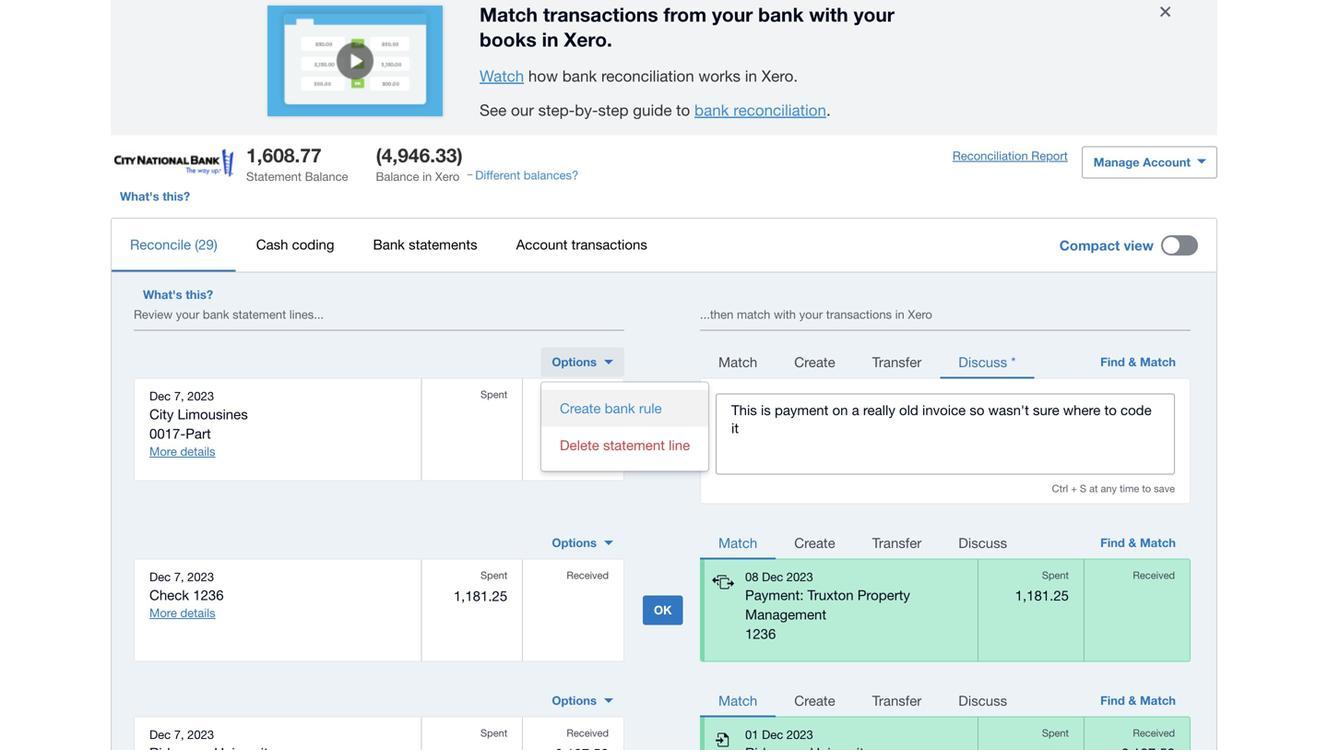 Task type: describe. For each thing, give the bounding box(es) containing it.
2 more details button from the top
[[149, 605, 215, 622]]

step
[[598, 101, 629, 119]]

100.00
[[567, 407, 609, 423]]

watch how bank reconciliation works in xero
[[480, 67, 794, 85]]

management
[[746, 606, 827, 622]]

create bank rule link
[[542, 390, 709, 427]]

spent inside spent 1,181.25
[[481, 569, 508, 581]]

details inside dec 7, 2023 city limousines 0017-part more details
[[180, 444, 215, 459]]

how
[[529, 67, 558, 85]]

details inside dec 7, 2023 check 1236 more details
[[180, 606, 215, 620]]

transfer link for check 1236
[[854, 525, 940, 560]]

*
[[1011, 354, 1016, 370]]

transactions for account
[[572, 236, 648, 252]]

payment:
[[746, 587, 804, 603]]

our
[[511, 101, 534, 119]]

1 1,181.25 from the left
[[1015, 587, 1069, 603]]

spent for discuss
[[481, 727, 508, 739]]

create bank rule
[[560, 400, 662, 416]]

rule
[[639, 400, 662, 416]]

truxton
[[808, 587, 854, 603]]

reconcile ( 29 )
[[130, 236, 218, 252]]

compact view
[[1060, 237, 1154, 254]]

save
[[1154, 483, 1175, 495]]

ok
[[654, 603, 672, 617]]

transfer for city limousines
[[873, 354, 922, 370]]

statement
[[246, 169, 302, 184]]

match link for city limousines
[[700, 344, 776, 379]]

find & match link for city limousines
[[1084, 344, 1191, 379]]

1 more details button from the top
[[149, 443, 215, 460]]

(4,946.33) balance in xero
[[376, 144, 463, 184]]

hide
[[1151, 2, 1174, 14]]

3 transfer link from the top
[[854, 682, 940, 717]]

what's for the topmost what's this? link
[[120, 189, 159, 204]]

in inside the (4,946.33) balance in xero
[[423, 169, 432, 184]]

ok link
[[643, 596, 683, 625]]

property
[[858, 587, 911, 603]]

3 find & match from the top
[[1101, 693, 1176, 708]]

3 received from the top
[[567, 727, 609, 739]]

bank
[[373, 236, 405, 252]]

in inside match transactions from your bank with your books in xero
[[542, 28, 559, 51]]

transfer for check 1236
[[873, 535, 922, 551]]

dec 7, 2023
[[149, 727, 214, 742]]

delete statement line
[[560, 437, 690, 453]]

2 1,181.25 from the left
[[454, 588, 508, 604]]

reconciliation report link
[[953, 148, 1068, 164]]

transactions for match
[[543, 3, 658, 26]]

list box containing create bank rule
[[542, 382, 709, 471]]

reconcile (
[[130, 236, 199, 252]]

01
[[746, 727, 759, 742]]

manage
[[1094, 155, 1140, 169]]

compact
[[1060, 237, 1120, 254]]

options button for 01 dec 2023
[[541, 686, 625, 715]]

1 options button from the top
[[541, 347, 625, 377]]

0 horizontal spatial statement
[[233, 307, 286, 322]]

reconciliation report
[[953, 149, 1068, 163]]

with inside match transactions from your bank with your books in xero
[[810, 3, 849, 26]]

discuss for 'discuss' link associated with 01 dec 2023
[[959, 692, 1008, 709]]

see our step-by-step guide to bank reconciliation
[[480, 101, 827, 119]]

books
[[480, 28, 537, 51]]

29
[[199, 236, 214, 252]]

any
[[1101, 483, 1117, 495]]

from
[[664, 3, 707, 26]]

discuss * link
[[940, 344, 1035, 379]]

view
[[1124, 237, 1154, 254]]

options for 01 dec 2023
[[552, 693, 597, 708]]

report
[[1032, 149, 1068, 163]]

discuss link for 01 dec 2023
[[940, 682, 1026, 717]]

what's this? for the topmost what's this? link
[[120, 189, 190, 204]]

manage account
[[1094, 155, 1191, 169]]

review your bank statement lines...
[[134, 307, 324, 322]]

dec for dec 7, 2023
[[149, 727, 171, 742]]

what's for bottom what's this? link
[[143, 287, 182, 302]]

3 find & match link from the top
[[1084, 682, 1191, 717]]

0017-
[[149, 426, 186, 442]]

this? for the topmost what's this? link
[[163, 189, 190, 204]]

hide help
[[1151, 2, 1174, 27]]

watch link
[[480, 67, 524, 85]]

step-
[[538, 101, 575, 119]]

0 vertical spatial what's this? link
[[111, 180, 199, 213]]

dec for dec 7, 2023 city limousines 0017-part more details
[[149, 389, 171, 403]]

hide help link
[[1151, 0, 1181, 27]]

watch
[[480, 67, 524, 85]]

time
[[1120, 483, 1140, 495]]

)
[[214, 236, 218, 252]]

match link for check 1236
[[700, 525, 776, 560]]

find for check 1236
[[1101, 536, 1126, 550]]

dec for dec 7, 2023 check 1236 more details
[[149, 570, 171, 584]]

works
[[699, 67, 741, 85]]

2 received from the top
[[567, 569, 609, 581]]

find for city limousines
[[1101, 355, 1126, 369]]

options for 08 dec 2023
[[552, 536, 597, 550]]

different
[[475, 168, 521, 182]]

create for 'discuss' link associated with 08 dec 2023
[[795, 535, 836, 551]]

review
[[134, 307, 173, 322]]

xero inside the (4,946.33) balance in xero
[[435, 169, 460, 184]]

match transactions from your bank with your books in xero
[[480, 3, 895, 51]]

...then match with your transactions in xero
[[700, 307, 933, 322]]

0 horizontal spatial reconciliation
[[602, 67, 694, 85]]

at
[[1090, 483, 1098, 495]]

1236 inside dec 7, 2023 check 1236 more details
[[193, 587, 224, 603]]

3 find from the top
[[1101, 693, 1126, 708]]

3 7, from the top
[[174, 727, 184, 742]]

...then
[[700, 307, 734, 322]]

3 match link from the top
[[700, 682, 776, 717]]

create for 'discuss' link associated with 01 dec 2023
[[795, 692, 836, 709]]

different balances? link
[[475, 168, 579, 183]]

discuss *
[[959, 354, 1016, 370]]

account transactions link
[[498, 219, 666, 270]]



Task type: vqa. For each thing, say whether or not it's contained in the screenshot.
Delete statement line button
yes



Task type: locate. For each thing, give the bounding box(es) containing it.
more details button
[[149, 443, 215, 460], [149, 605, 215, 622]]

0 vertical spatial more details button
[[149, 443, 215, 460]]

more
[[149, 444, 177, 459], [149, 606, 177, 620]]

balance
[[305, 169, 348, 184], [376, 169, 419, 184]]

0 vertical spatial account
[[1143, 155, 1191, 169]]

2 vertical spatial &
[[1129, 693, 1137, 708]]

match
[[480, 3, 538, 26], [719, 354, 758, 370], [1140, 355, 1176, 369], [719, 535, 758, 551], [1140, 536, 1176, 550], [719, 692, 758, 709], [1140, 693, 1176, 708]]

more inside dec 7, 2023 city limousines 0017-part more details
[[149, 444, 177, 459]]

transfer link for city limousines
[[854, 344, 940, 379]]

+
[[1071, 483, 1078, 495]]

create for discuss * link
[[795, 354, 836, 370]]

1 & from the top
[[1129, 355, 1137, 369]]

lines...
[[290, 307, 324, 322]]

1 discuss from the top
[[959, 354, 1008, 370]]

to for guide
[[676, 101, 690, 119]]

spent 1,181.25
[[454, 569, 508, 604]]

what's up the reconcile (
[[120, 189, 159, 204]]

1 vertical spatial statement
[[603, 437, 665, 453]]

0 vertical spatial find & match link
[[1084, 344, 1191, 379]]

1 vertical spatial account
[[516, 236, 568, 252]]

match link up the 01
[[700, 682, 776, 717]]

1 match link from the top
[[700, 344, 776, 379]]

1 vertical spatial discuss
[[959, 535, 1008, 551]]

2 vertical spatial received
[[567, 727, 609, 739]]

1 horizontal spatial account
[[1143, 155, 1191, 169]]

received
[[567, 388, 609, 400], [567, 569, 609, 581], [567, 727, 609, 739]]

2 vertical spatial options
[[552, 693, 597, 708]]

08 dec 2023 payment: truxton property management 1236
[[746, 570, 911, 642]]

limousines
[[178, 406, 248, 422]]

1 vertical spatial find
[[1101, 536, 1126, 550]]

balance inside 1,608.77 statement balance
[[305, 169, 348, 184]]

1 7, from the top
[[174, 389, 184, 403]]

ctrl + s at any time to save
[[1052, 483, 1175, 495]]

0 horizontal spatial 1236
[[193, 587, 224, 603]]

part
[[186, 426, 211, 442]]

0 vertical spatial options
[[552, 355, 597, 369]]

1 vertical spatial 1236
[[746, 626, 776, 642]]

received 100.00
[[567, 388, 609, 423]]

2 vertical spatial find
[[1101, 693, 1126, 708]]

2023 for 1236
[[187, 570, 214, 584]]

spent for discuss *
[[481, 388, 508, 400]]

2 vertical spatial create link
[[776, 682, 854, 717]]

options button for 08 dec 2023
[[541, 528, 625, 558]]

what's this? link down reconcile ( 29 )
[[134, 278, 222, 311]]

dec inside dec 7, 2023 check 1236 more details
[[149, 570, 171, 584]]

1 create link from the top
[[776, 344, 854, 379]]

1 find from the top
[[1101, 355, 1126, 369]]

bank inside match transactions from your bank with your books in xero
[[759, 3, 804, 26]]

3 create link from the top
[[776, 682, 854, 717]]

1 vertical spatial what's this?
[[143, 287, 213, 302]]

account transactions
[[516, 236, 648, 252]]

bank reconciliation link
[[695, 101, 827, 119]]

2 discuss link from the top
[[940, 682, 1026, 717]]

check
[[149, 587, 189, 603]]

sales invoice image
[[709, 726, 734, 750]]

2 create link from the top
[[776, 525, 854, 560]]

dec inside dec 7, 2023 city limousines 0017-part more details
[[149, 389, 171, 403]]

1236 inside 08 dec 2023 payment: truxton property management 1236
[[746, 626, 776, 642]]

2 vertical spatial transfer link
[[854, 682, 940, 717]]

1 vertical spatial what's
[[143, 287, 182, 302]]

1 received from the top
[[567, 388, 609, 400]]

0 vertical spatial find & match
[[1101, 355, 1176, 369]]

create link up 01 dec 2023 on the bottom of page
[[776, 682, 854, 717]]

& for city limousines
[[1129, 355, 1137, 369]]

0 vertical spatial transfer link
[[854, 344, 940, 379]]

2 options from the top
[[552, 536, 597, 550]]

find & match for check 1236
[[1101, 536, 1176, 550]]

discuss for discuss *
[[959, 354, 1008, 370]]

0 horizontal spatial to
[[676, 101, 690, 119]]

your
[[712, 3, 753, 26], [854, 3, 895, 26], [176, 307, 200, 322], [800, 307, 823, 322]]

0 vertical spatial 1236
[[193, 587, 224, 603]]

what's this? up review at the top left
[[143, 287, 213, 302]]

details down part
[[180, 444, 215, 459]]

1 vertical spatial received
[[567, 569, 609, 581]]

cash
[[256, 236, 288, 252]]

what's
[[120, 189, 159, 204], [143, 287, 182, 302]]

2 balance from the left
[[376, 169, 419, 184]]

2 vertical spatial find & match
[[1101, 693, 1176, 708]]

3 options from the top
[[552, 693, 597, 708]]

0 vertical spatial 7,
[[174, 389, 184, 403]]

reconciliation
[[953, 149, 1028, 163]]

1 vertical spatial more details button
[[149, 605, 215, 622]]

match
[[737, 307, 771, 322]]

2 vertical spatial transactions
[[826, 307, 892, 322]]

1 horizontal spatial reconciliation
[[734, 101, 827, 119]]

1 balance from the left
[[305, 169, 348, 184]]

0 vertical spatial reconciliation
[[602, 67, 694, 85]]

cash coding link
[[238, 219, 353, 270]]

2023 inside dec 7, 2023 check 1236 more details
[[187, 570, 214, 584]]

This is payment on a really old invoice so wasn't sure where to code it text field
[[717, 394, 1175, 474]]

this? for bottom what's this? link
[[186, 287, 213, 302]]

1 find & match link from the top
[[1084, 344, 1191, 379]]

account
[[1143, 155, 1191, 169], [516, 236, 568, 252]]

0 vertical spatial transfer
[[873, 354, 922, 370]]

with
[[810, 3, 849, 26], [774, 307, 796, 322]]

cash coding
[[256, 236, 334, 252]]

2 vertical spatial transfer
[[873, 692, 922, 709]]

statement
[[233, 307, 286, 322], [603, 437, 665, 453]]

2023 inside 08 dec 2023 payment: truxton property management 1236
[[787, 570, 814, 584]]

1 vertical spatial details
[[180, 606, 215, 620]]

1236
[[193, 587, 224, 603], [746, 626, 776, 642]]

2023 inside dec 7, 2023 city limousines 0017-part more details
[[187, 389, 214, 403]]

find & match for city limousines
[[1101, 355, 1176, 369]]

0 vertical spatial match link
[[700, 344, 776, 379]]

dec 7, 2023 city limousines 0017-part more details
[[149, 389, 248, 459]]

create link for check 1236
[[776, 525, 854, 560]]

create up the truxton
[[795, 535, 836, 551]]

2 match link from the top
[[700, 525, 776, 560]]

dec inside 08 dec 2023 payment: truxton property management 1236
[[762, 570, 784, 584]]

1,181.25
[[1015, 587, 1069, 603], [454, 588, 508, 604]]

1 vertical spatial what's this? link
[[134, 278, 222, 311]]

1236 down management
[[746, 626, 776, 642]]

account down balances?
[[516, 236, 568, 252]]

2 transfer link from the top
[[854, 525, 940, 560]]

0 vertical spatial to
[[676, 101, 690, 119]]

0 vertical spatial spent
[[481, 388, 508, 400]]

1 vertical spatial match link
[[700, 525, 776, 560]]

1 horizontal spatial with
[[810, 3, 849, 26]]

0 horizontal spatial account
[[516, 236, 568, 252]]

3 & from the top
[[1129, 693, 1137, 708]]

to right time
[[1143, 483, 1152, 495]]

statement down create bank rule link
[[603, 437, 665, 453]]

balance down 1,608.77
[[305, 169, 348, 184]]

see
[[480, 101, 507, 119]]

2 details from the top
[[180, 606, 215, 620]]

discuss link for 08 dec 2023
[[940, 525, 1026, 560]]

bank statements link
[[355, 219, 496, 270]]

discuss link
[[940, 525, 1026, 560], [940, 682, 1026, 717]]

to
[[676, 101, 690, 119], [1143, 483, 1152, 495]]

reconciliation up guide
[[602, 67, 694, 85]]

1 vertical spatial with
[[774, 307, 796, 322]]

2 vertical spatial discuss
[[959, 692, 1008, 709]]

create link for city limousines
[[776, 344, 854, 379]]

2 options button from the top
[[541, 528, 625, 558]]

more details button down 'check'
[[149, 605, 215, 622]]

2 vertical spatial 7,
[[174, 727, 184, 742]]

1 vertical spatial transfer link
[[854, 525, 940, 560]]

s
[[1080, 483, 1087, 495]]

2 find & match from the top
[[1101, 536, 1176, 550]]

2 more from the top
[[149, 606, 177, 620]]

account right manage
[[1143, 155, 1191, 169]]

what's this? for bottom what's this? link
[[143, 287, 213, 302]]

1 vertical spatial to
[[1143, 483, 1152, 495]]

1,608.77
[[246, 144, 322, 167]]

create up 01 dec 2023 on the bottom of page
[[795, 692, 836, 709]]

0 horizontal spatial balance
[[305, 169, 348, 184]]

1 find & match from the top
[[1101, 355, 1176, 369]]

what's this? up the reconcile (
[[120, 189, 190, 204]]

1 vertical spatial this?
[[186, 287, 213, 302]]

this? up reconcile ( 29 )
[[163, 189, 190, 204]]

coding
[[292, 236, 334, 252]]

1 transfer from the top
[[873, 354, 922, 370]]

0 vertical spatial options button
[[541, 347, 625, 377]]

0 vertical spatial this?
[[163, 189, 190, 204]]

find & match link for check 1236
[[1084, 525, 1191, 560]]

bank transaction image
[[709, 568, 734, 600]]

details
[[180, 444, 215, 459], [180, 606, 215, 620]]

(4,946.33)
[[376, 144, 463, 167]]

line
[[669, 437, 690, 453]]

&
[[1129, 355, 1137, 369], [1129, 536, 1137, 550], [1129, 693, 1137, 708]]

2 vertical spatial find & match link
[[1084, 682, 1191, 717]]

find & match link
[[1084, 344, 1191, 379], [1084, 525, 1191, 560], [1084, 682, 1191, 717]]

xero
[[564, 28, 607, 51], [762, 67, 794, 85], [435, 169, 460, 184], [908, 307, 933, 322]]

1 vertical spatial more
[[149, 606, 177, 620]]

transfer link
[[854, 344, 940, 379], [854, 525, 940, 560], [854, 682, 940, 717]]

0 vertical spatial more
[[149, 444, 177, 459]]

1236 right 'check'
[[193, 587, 224, 603]]

more down 0017-
[[149, 444, 177, 459]]

2 spent from the top
[[481, 569, 508, 581]]

1 discuss link from the top
[[940, 525, 1026, 560]]

0 vertical spatial what's this?
[[120, 189, 190, 204]]

find & match
[[1101, 355, 1176, 369], [1101, 536, 1176, 550], [1101, 693, 1176, 708]]

0 vertical spatial discuss
[[959, 354, 1008, 370]]

create link up the truxton
[[776, 525, 854, 560]]

delete
[[560, 437, 600, 453]]

xero inside match transactions from your bank with your books in xero
[[564, 28, 607, 51]]

0 vertical spatial discuss link
[[940, 525, 1026, 560]]

0 vertical spatial find
[[1101, 355, 1126, 369]]

guide
[[633, 101, 672, 119]]

create up delete at the left of page
[[560, 400, 601, 416]]

7, for city
[[174, 389, 184, 403]]

dec
[[149, 389, 171, 403], [149, 570, 171, 584], [762, 570, 784, 584], [149, 727, 171, 742], [762, 727, 784, 742]]

list box
[[542, 382, 709, 471]]

help
[[1151, 15, 1174, 27]]

bank statements
[[373, 236, 478, 252]]

1 vertical spatial transactions
[[572, 236, 648, 252]]

1 vertical spatial 7,
[[174, 570, 184, 584]]

2 vertical spatial options button
[[541, 686, 625, 715]]

received inside received 100.00
[[567, 388, 609, 400]]

0 vertical spatial &
[[1129, 355, 1137, 369]]

what's this? link up the reconcile (
[[111, 180, 199, 213]]

7, inside dec 7, 2023 city limousines 0017-part more details
[[174, 389, 184, 403]]

1 horizontal spatial balance
[[376, 169, 419, 184]]

details down 'check'
[[180, 606, 215, 620]]

1 horizontal spatial 1,181.25
[[1015, 587, 1069, 603]]

1 vertical spatial options button
[[541, 528, 625, 558]]

this? up review your bank statement lines...
[[186, 287, 213, 302]]

statements
[[409, 236, 478, 252]]

balances?
[[524, 168, 579, 182]]

more inside dec 7, 2023 check 1236 more details
[[149, 606, 177, 620]]

0 vertical spatial create link
[[776, 344, 854, 379]]

0 horizontal spatial with
[[774, 307, 796, 322]]

to for time
[[1143, 483, 1152, 495]]

0 vertical spatial with
[[810, 3, 849, 26]]

3 options button from the top
[[541, 686, 625, 715]]

discuss
[[959, 354, 1008, 370], [959, 535, 1008, 551], [959, 692, 1008, 709]]

1 horizontal spatial to
[[1143, 483, 1152, 495]]

more down 'check'
[[149, 606, 177, 620]]

create down ...then match with your transactions in xero
[[795, 354, 836, 370]]

1 vertical spatial find & match
[[1101, 536, 1176, 550]]

bank
[[759, 3, 804, 26], [563, 67, 597, 85], [695, 101, 729, 119], [203, 307, 229, 322], [605, 400, 635, 416]]

2 transfer from the top
[[873, 535, 922, 551]]

city
[[149, 406, 174, 422]]

statement inside button
[[603, 437, 665, 453]]

2023 for limousines
[[187, 389, 214, 403]]

0 vertical spatial details
[[180, 444, 215, 459]]

1 horizontal spatial statement
[[603, 437, 665, 453]]

what's up review at the top left
[[143, 287, 182, 302]]

different balances?
[[475, 168, 579, 182]]

1 vertical spatial reconciliation
[[734, 101, 827, 119]]

create link
[[776, 344, 854, 379], [776, 525, 854, 560], [776, 682, 854, 717]]

1 vertical spatial discuss link
[[940, 682, 1026, 717]]

1 details from the top
[[180, 444, 215, 459]]

0 horizontal spatial 1,181.25
[[454, 588, 508, 604]]

3 spent from the top
[[481, 727, 508, 739]]

1 more from the top
[[149, 444, 177, 459]]

1 vertical spatial create link
[[776, 525, 854, 560]]

1 horizontal spatial 1236
[[746, 626, 776, 642]]

0 vertical spatial statement
[[233, 307, 286, 322]]

7, for check
[[174, 570, 184, 584]]

2 & from the top
[[1129, 536, 1137, 550]]

to right guide
[[676, 101, 690, 119]]

7,
[[174, 389, 184, 403], [174, 570, 184, 584], [174, 727, 184, 742]]

1 spent from the top
[[481, 388, 508, 400]]

2023
[[187, 389, 214, 403], [187, 570, 214, 584], [787, 570, 814, 584], [187, 727, 214, 742], [787, 727, 814, 742]]

ctrl
[[1052, 483, 1069, 495]]

delete statement line button
[[542, 427, 709, 464]]

balance inside the (4,946.33) balance in xero
[[376, 169, 419, 184]]

3 discuss from the top
[[959, 692, 1008, 709]]

7, inside dec 7, 2023 check 1236 more details
[[174, 570, 184, 584]]

reconciliation down works
[[734, 101, 827, 119]]

0 vertical spatial received
[[567, 388, 609, 400]]

& for check 1236
[[1129, 536, 1137, 550]]

2 discuss from the top
[[959, 535, 1008, 551]]

1 vertical spatial find & match link
[[1084, 525, 1191, 560]]

01 dec 2023
[[746, 727, 814, 742]]

spent
[[481, 388, 508, 400], [481, 569, 508, 581], [481, 727, 508, 739]]

2 vertical spatial match link
[[700, 682, 776, 717]]

0 vertical spatial what's
[[120, 189, 159, 204]]

more details button down 0017-
[[149, 443, 215, 460]]

3 transfer from the top
[[873, 692, 922, 709]]

account inside the "account transactions" link
[[516, 236, 568, 252]]

discuss for 'discuss' link associated with 08 dec 2023
[[959, 535, 1008, 551]]

create link down ...then match with your transactions in xero
[[776, 344, 854, 379]]

1 vertical spatial transfer
[[873, 535, 922, 551]]

dec 7, 2023 check 1236 more details
[[149, 570, 224, 620]]

2023 for truxton
[[787, 570, 814, 584]]

2 find & match link from the top
[[1084, 525, 1191, 560]]

transactions inside match transactions from your bank with your books in xero
[[543, 3, 658, 26]]

2 7, from the top
[[174, 570, 184, 584]]

1 vertical spatial options
[[552, 536, 597, 550]]

match inside match transactions from your bank with your books in xero
[[480, 3, 538, 26]]

1 transfer link from the top
[[854, 344, 940, 379]]

what's this? link
[[111, 180, 199, 213], [134, 278, 222, 311]]

1 options from the top
[[552, 355, 597, 369]]

match link down match
[[700, 344, 776, 379]]

match link up 08
[[700, 525, 776, 560]]

1 vertical spatial spent
[[481, 569, 508, 581]]

2 find from the top
[[1101, 536, 1126, 550]]

0 vertical spatial transactions
[[543, 3, 658, 26]]

in
[[542, 28, 559, 51], [745, 67, 757, 85], [423, 169, 432, 184], [896, 307, 905, 322]]

1 vertical spatial &
[[1129, 536, 1137, 550]]

1,608.77 statement balance
[[246, 144, 348, 184]]

2 vertical spatial spent
[[481, 727, 508, 739]]

statement left the lines...
[[233, 307, 286, 322]]

balance down (4,946.33)
[[376, 169, 419, 184]]

by-
[[575, 101, 598, 119]]

what's this?
[[120, 189, 190, 204], [143, 287, 213, 302]]

08
[[746, 570, 759, 584]]



